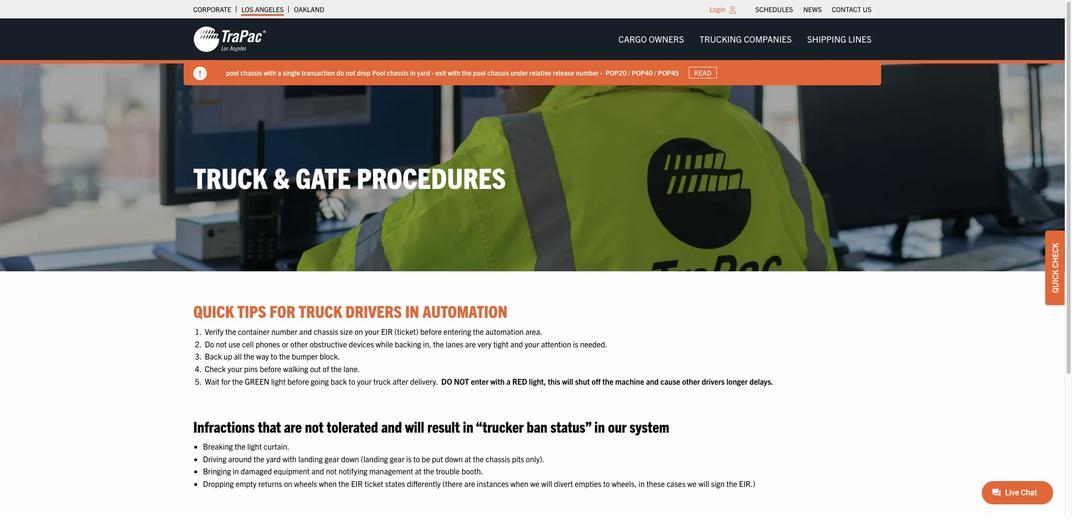 Task type: describe. For each thing, give the bounding box(es) containing it.
gate
[[296, 159, 351, 195]]

verify
[[205, 327, 224, 337]]

truck & gate procedures
[[193, 159, 506, 195]]

the right all
[[244, 352, 254, 361]]

divert
[[554, 479, 573, 489]]

your down all
[[228, 364, 242, 374]]

management
[[369, 466, 413, 476]]

1 horizontal spatial at
[[465, 454, 471, 464]]

0 vertical spatial before
[[420, 327, 442, 337]]

result
[[428, 417, 460, 436]]

quick tips for truck drivers in automation main content
[[184, 301, 882, 498]]

los
[[242, 5, 254, 14]]

trucking
[[700, 33, 742, 45]]

delivery.
[[410, 376, 438, 386]]

read link
[[689, 67, 718, 79]]

driving
[[203, 454, 227, 464]]

los angeles image
[[193, 26, 266, 53]]

shipping
[[808, 33, 847, 45]]

number inside verify the container number and chassis size on your eir (ticket) before entering the automation area. do not use cell phones or other obstructive devices while backing in, the lanes are very tight and your attention is needed. back up all the way to the bumper block. check your pins before walking out of the lane. wait for the green light before going back to your truck after delivery. do not enter with a red light, this will shut off the machine and cause other drivers longer delays.
[[272, 327, 298, 337]]

banner containing cargo owners
[[0, 18, 1073, 85]]

in, the
[[423, 339, 444, 349]]

truck inside main content
[[299, 301, 342, 321]]

a inside verify the container number and chassis size on your eir (ticket) before entering the automation area. do not use cell phones or other obstructive devices while backing in, the lanes are very tight and your attention is needed. back up all the way to the bumper block. check your pins before walking out of the lane. wait for the green light before going back to your truck after delivery. do not enter with a red light, this will shut off the machine and cause other drivers longer delays.
[[507, 376, 511, 386]]

drivers
[[346, 301, 402, 321]]

out
[[310, 364, 321, 374]]

or
[[282, 339, 289, 349]]

and up (landing
[[381, 417, 402, 436]]

the right sign
[[727, 479, 738, 489]]

cell
[[242, 339, 254, 349]]

differently
[[407, 479, 441, 489]]

pop20
[[606, 68, 627, 77]]

not inside 'breaking the light curtain. driving around the yard with landing gear down (landing gear is to be put down at the chassis pits only). bringing in damaged equipment and not notifying management at the trouble booth. dropping empty returns on wheels when the eir ticket states differently (there are instances when we will divert empties to wheels, in these cases we will sign the eir.)'
[[326, 466, 337, 476]]

the down the be
[[424, 466, 434, 476]]

are inside 'breaking the light curtain. driving around the yard with landing gear down (landing gear is to be put down at the chassis pits only). bringing in damaged equipment and not notifying management at the trouble booth. dropping empty returns on wheels when the eir ticket states differently (there are instances when we will divert empties to wheels, in these cases we will sign the eir.)'
[[465, 479, 475, 489]]

for inside verify the container number and chassis size on your eir (ticket) before entering the automation area. do not use cell phones or other obstructive devices while backing in, the lanes are very tight and your attention is needed. back up all the way to the bumper block. check your pins before walking out of the lane. wait for the green light before going back to your truck after delivery. do not enter with a red light, this will shut off the machine and cause other drivers longer delays.
[[221, 376, 230, 386]]

check inside the quick check link
[[1051, 243, 1060, 268]]

backing
[[395, 339, 421, 349]]

pits
[[512, 454, 524, 464]]

menu bar inside banner
[[611, 29, 880, 49]]

solid image
[[193, 67, 207, 80]]

all
[[234, 352, 242, 361]]

size
[[340, 327, 353, 337]]

2 pool from the left
[[473, 68, 486, 77]]

chassis down los angeles image
[[241, 68, 262, 77]]

enter
[[471, 376, 489, 386]]

2 gear from the left
[[390, 454, 405, 464]]

tips
[[237, 301, 266, 321]]

pool chassis with a single transaction  do not drop pool chassis in yard -  exit with the pool chassis under relative release number -  pop20 / pop40 / pop45
[[226, 68, 680, 77]]

light,
[[529, 376, 546, 386]]

check inside verify the container number and chassis size on your eir (ticket) before entering the automation area. do not use cell phones or other obstructive devices while backing in, the lanes are very tight and your attention is needed. back up all the way to the bumper block. check your pins before walking out of the lane. wait for the green light before going back to your truck after delivery. do not enter with a red light, this will shut off the machine and cause other drivers longer delays.
[[205, 364, 226, 374]]

schedules link
[[756, 2, 793, 16]]

your down area.
[[525, 339, 540, 349]]

the down notifying
[[339, 479, 350, 489]]

off
[[592, 376, 601, 386]]

equipment
[[274, 466, 310, 476]]

owners
[[649, 33, 684, 45]]

with right exit
[[448, 68, 461, 77]]

to down lane.
[[349, 376, 355, 386]]

oakland
[[294, 5, 324, 14]]

1 vertical spatial at
[[415, 466, 422, 476]]

the right exit
[[462, 68, 472, 77]]

will left sign
[[699, 479, 710, 489]]

pop45
[[658, 68, 680, 77]]

2 - from the left
[[601, 68, 603, 77]]

will left divert at the bottom
[[542, 479, 552, 489]]

area.
[[526, 327, 543, 337]]

curtain.
[[264, 442, 290, 451]]

schedules
[[756, 5, 793, 14]]

with inside verify the container number and chassis size on your eir (ticket) before entering the automation area. do not use cell phones or other obstructive devices while backing in, the lanes are very tight and your attention is needed. back up all the way to the bumper block. check your pins before walking out of the lane. wait for the green light before going back to your truck after delivery. do not enter with a red light, this will shut off the machine and cause other drivers longer delays.
[[491, 376, 505, 386]]

back
[[331, 376, 347, 386]]

to left the be
[[414, 454, 420, 464]]

the right of
[[331, 364, 342, 374]]

delays.
[[750, 376, 774, 386]]

status"
[[551, 417, 592, 436]]

trouble
[[436, 466, 460, 476]]

needed.
[[580, 339, 608, 349]]

are inside verify the container number and chassis size on your eir (ticket) before entering the automation area. do not use cell phones or other obstructive devices while backing in, the lanes are very tight and your attention is needed. back up all the way to the bumper block. check your pins before walking out of the lane. wait for the green light before going back to your truck after delivery. do not enter with a red light, this will shut off the machine and cause other drivers longer delays.
[[465, 339, 476, 349]]

way
[[256, 352, 269, 361]]

login
[[710, 5, 726, 14]]

not
[[454, 376, 469, 386]]

with left single
[[264, 68, 276, 77]]

eir inside 'breaking the light curtain. driving around the yard with landing gear down (landing gear is to be put down at the chassis pits only). bringing in damaged equipment and not notifying management at the trouble booth. dropping empty returns on wheels when the eir ticket states differently (there are instances when we will divert empties to wheels, in these cases we will sign the eir.)'
[[351, 479, 363, 489]]

to left wheels, at the right of the page
[[604, 479, 610, 489]]

trucking companies
[[700, 33, 792, 45]]

and right "tight"
[[511, 339, 523, 349]]

back
[[205, 352, 222, 361]]

container
[[238, 327, 270, 337]]

infractions that are not tolerated and will result in "trucker ban status" in our system
[[193, 417, 670, 436]]

2 / from the left
[[655, 68, 657, 77]]

quick for quick tips for truck drivers in automation
[[193, 301, 234, 321]]

after
[[393, 376, 408, 386]]

the up damaged
[[254, 454, 265, 464]]

damaged
[[241, 466, 272, 476]]

bringing
[[203, 466, 231, 476]]

only).
[[526, 454, 545, 464]]

1 vertical spatial other
[[682, 376, 700, 386]]

angeles
[[255, 5, 284, 14]]

up
[[224, 352, 232, 361]]

the up booth.
[[473, 454, 484, 464]]

1 pool from the left
[[226, 68, 239, 77]]

the right off
[[603, 376, 614, 386]]

contact us link
[[832, 2, 872, 16]]

1 / from the left
[[629, 68, 631, 77]]

1 gear from the left
[[325, 454, 339, 464]]

on inside verify the container number and chassis size on your eir (ticket) before entering the automation area. do not use cell phones or other obstructive devices while backing in, the lanes are very tight and your attention is needed. back up all the way to the bumper block. check your pins before walking out of the lane. wait for the green light before going back to your truck after delivery. do not enter with a red light, this will shut off the machine and cause other drivers longer delays.
[[355, 327, 363, 337]]

these
[[647, 479, 665, 489]]

the up around
[[235, 442, 246, 451]]

quick check link
[[1046, 231, 1065, 305]]

obstructive
[[310, 339, 347, 349]]

read
[[695, 68, 712, 77]]

verify the container number and chassis size on your eir (ticket) before entering the automation area. do not use cell phones or other obstructive devices while backing in, the lanes are very tight and your attention is needed. back up all the way to the bumper block. check your pins before walking out of the lane. wait for the green light before going back to your truck after delivery. do not enter with a red light, this will shut off the machine and cause other drivers longer delays.
[[203, 327, 774, 386]]

bumper
[[292, 352, 318, 361]]

shipping lines
[[808, 33, 872, 45]]

1 horizontal spatial before
[[288, 376, 309, 386]]

around
[[228, 454, 252, 464]]

1 - from the left
[[432, 68, 434, 77]]

in right result
[[463, 417, 474, 436]]

walking
[[283, 364, 308, 374]]

login link
[[710, 5, 726, 14]]

2 when from the left
[[511, 479, 529, 489]]

(ticket)
[[395, 327, 419, 337]]

in left these
[[639, 479, 645, 489]]

us
[[863, 5, 872, 14]]

trucking companies link
[[692, 29, 800, 49]]

in left exit
[[410, 68, 416, 77]]

0 vertical spatial other
[[290, 339, 308, 349]]

and inside 'breaking the light curtain. driving around the yard with landing gear down (landing gear is to be put down at the chassis pits only). bringing in damaged equipment and not notifying management at the trouble booth. dropping empty returns on wheels when the eir ticket states differently (there are instances when we will divert empties to wheels, in these cases we will sign the eir.)'
[[312, 466, 324, 476]]

breaking the light curtain. driving around the yard with landing gear down (landing gear is to be put down at the chassis pits only). bringing in damaged equipment and not notifying management at the trouble booth. dropping empty returns on wheels when the eir ticket states differently (there are instances when we will divert empties to wheels, in these cases we will sign the eir.)
[[203, 442, 756, 489]]

states
[[385, 479, 405, 489]]

put
[[432, 454, 443, 464]]

cargo owners
[[619, 33, 684, 45]]



Task type: vqa. For each thing, say whether or not it's contained in the screenshot.
wheels
yes



Task type: locate. For each thing, give the bounding box(es) containing it.
1 horizontal spatial check
[[1051, 243, 1060, 268]]

the
[[462, 68, 472, 77], [225, 327, 236, 337], [473, 327, 484, 337], [244, 352, 254, 361], [279, 352, 290, 361], [331, 364, 342, 374], [232, 376, 243, 386], [603, 376, 614, 386], [235, 442, 246, 451], [254, 454, 265, 464], [473, 454, 484, 464], [424, 466, 434, 476], [339, 479, 350, 489], [727, 479, 738, 489]]

lanes
[[446, 339, 464, 349]]

will right this
[[562, 376, 574, 386]]

do
[[337, 68, 344, 77]]

0 horizontal spatial down
[[341, 454, 359, 464]]

number right release
[[576, 68, 599, 77]]

1 vertical spatial are
[[284, 417, 302, 436]]

1 we from the left
[[530, 479, 540, 489]]

0 horizontal spatial at
[[415, 466, 422, 476]]

other up bumper
[[290, 339, 308, 349]]

eir up while on the bottom left of the page
[[381, 327, 393, 337]]

(landing
[[361, 454, 388, 464]]

green
[[245, 376, 270, 386]]

0 horizontal spatial pool
[[226, 68, 239, 77]]

companies
[[744, 33, 792, 45]]

when right wheels
[[319, 479, 337, 489]]

chassis left the pits
[[486, 454, 510, 464]]

1 horizontal spatial number
[[576, 68, 599, 77]]

a left single
[[278, 68, 282, 77]]

eir down notifying
[[351, 479, 363, 489]]

yard left exit
[[417, 68, 430, 77]]

our
[[608, 417, 627, 436]]

are down booth.
[[465, 479, 475, 489]]

pop40
[[632, 68, 653, 77]]

drop
[[357, 68, 371, 77]]

for
[[270, 301, 295, 321], [221, 376, 230, 386]]

- left exit
[[432, 68, 434, 77]]

before down walking
[[288, 376, 309, 386]]

0 horizontal spatial a
[[278, 68, 282, 77]]

2 vertical spatial before
[[288, 376, 309, 386]]

down up notifying
[[341, 454, 359, 464]]

0 horizontal spatial check
[[205, 364, 226, 374]]

in down around
[[233, 466, 239, 476]]

at
[[465, 454, 471, 464], [415, 466, 422, 476]]

&
[[273, 159, 290, 195]]

0 horizontal spatial before
[[260, 364, 281, 374]]

on inside 'breaking the light curtain. driving around the yard with landing gear down (landing gear is to be put down at the chassis pits only). bringing in damaged equipment and not notifying management at the trouble booth. dropping empty returns on wheels when the eir ticket states differently (there are instances when we will divert empties to wheels, in these cases we will sign the eir.)'
[[284, 479, 292, 489]]

instances
[[477, 479, 509, 489]]

cases
[[667, 479, 686, 489]]

empty
[[236, 479, 257, 489]]

1 horizontal spatial for
[[270, 301, 295, 321]]

1 horizontal spatial when
[[511, 479, 529, 489]]

news link
[[804, 2, 822, 16]]

automation
[[486, 327, 524, 337]]

menu bar down light icon
[[611, 29, 880, 49]]

truck
[[374, 376, 391, 386]]

menu bar containing cargo owners
[[611, 29, 880, 49]]

1 horizontal spatial /
[[655, 68, 657, 77]]

with
[[264, 68, 276, 77], [448, 68, 461, 77], [491, 376, 505, 386], [283, 454, 297, 464]]

0 vertical spatial light
[[271, 376, 286, 386]]

we
[[530, 479, 540, 489], [688, 479, 697, 489]]

1 vertical spatial is
[[406, 454, 412, 464]]

a
[[278, 68, 282, 77], [507, 376, 511, 386]]

wheels
[[294, 479, 317, 489]]

los angeles
[[242, 5, 284, 14]]

1 vertical spatial on
[[284, 479, 292, 489]]

exit
[[436, 68, 447, 77]]

1 vertical spatial number
[[272, 327, 298, 337]]

when down the pits
[[511, 479, 529, 489]]

automation
[[423, 301, 508, 321]]

0 horizontal spatial eir
[[351, 479, 363, 489]]

light down walking
[[271, 376, 286, 386]]

1 horizontal spatial a
[[507, 376, 511, 386]]

1 horizontal spatial we
[[688, 479, 697, 489]]

the up use
[[225, 327, 236, 337]]

not inside verify the container number and chassis size on your eir (ticket) before entering the automation area. do not use cell phones or other obstructive devices while backing in, the lanes are very tight and your attention is needed. back up all the way to the bumper block. check your pins before walking out of the lane. wait for the green light before going back to your truck after delivery. do not enter with a red light, this will shut off the machine and cause other drivers longer delays.
[[216, 339, 227, 349]]

0 vertical spatial check
[[1051, 243, 1060, 268]]

your up devices
[[365, 327, 380, 337]]

news
[[804, 5, 822, 14]]

at up booth.
[[465, 454, 471, 464]]

0 vertical spatial truck
[[193, 159, 267, 195]]

shut
[[575, 376, 590, 386]]

infractions
[[193, 417, 255, 436]]

on
[[355, 327, 363, 337], [284, 479, 292, 489]]

empties
[[575, 479, 602, 489]]

/ left pop45
[[655, 68, 657, 77]]

0 vertical spatial a
[[278, 68, 282, 77]]

pool right solid 'icon'
[[226, 68, 239, 77]]

chassis up obstructive
[[314, 327, 338, 337]]

release
[[553, 68, 575, 77]]

- left 'pop20'
[[601, 68, 603, 77]]

before down way
[[260, 364, 281, 374]]

0 horizontal spatial for
[[221, 376, 230, 386]]

0 horizontal spatial gear
[[325, 454, 339, 464]]

1 vertical spatial eir
[[351, 479, 363, 489]]

1 horizontal spatial yard
[[417, 68, 430, 77]]

not
[[346, 68, 356, 77], [216, 339, 227, 349], [305, 417, 324, 436], [326, 466, 337, 476]]

phones
[[256, 339, 280, 349]]

on right size
[[355, 327, 363, 337]]

number
[[576, 68, 599, 77], [272, 327, 298, 337]]

1 horizontal spatial eir
[[381, 327, 393, 337]]

light image
[[730, 6, 736, 14]]

1 horizontal spatial is
[[573, 339, 579, 349]]

the down "or"
[[279, 352, 290, 361]]

and
[[299, 327, 312, 337], [511, 339, 523, 349], [646, 376, 659, 386], [381, 417, 402, 436], [312, 466, 324, 476]]

2 horizontal spatial before
[[420, 327, 442, 337]]

quick inside quick tips for truck drivers in automation main content
[[193, 301, 234, 321]]

1 vertical spatial truck
[[299, 301, 342, 321]]

your left "truck" at the bottom of page
[[357, 376, 372, 386]]

0 vertical spatial eir
[[381, 327, 393, 337]]

with inside 'breaking the light curtain. driving around the yard with landing gear down (landing gear is to be put down at the chassis pits only). bringing in damaged equipment and not notifying management at the trouble booth. dropping empty returns on wheels when the eir ticket states differently (there are instances when we will divert empties to wheels, in these cases we will sign the eir.)'
[[283, 454, 297, 464]]

quick for quick check
[[1051, 270, 1060, 293]]

/
[[629, 68, 631, 77], [655, 68, 657, 77]]

returns
[[258, 479, 282, 489]]

yard inside 'breaking the light curtain. driving around the yard with landing gear down (landing gear is to be put down at the chassis pits only). bringing in damaged equipment and not notifying management at the trouble booth. dropping empty returns on wheels when the eir ticket states differently (there are instances when we will divert empties to wheels, in these cases we will sign the eir.)'
[[266, 454, 281, 464]]

for right wait
[[221, 376, 230, 386]]

at up differently
[[415, 466, 422, 476]]

corporate link
[[193, 2, 231, 16]]

wheels,
[[612, 479, 637, 489]]

landing
[[298, 454, 323, 464]]

is left the be
[[406, 454, 412, 464]]

0 horizontal spatial on
[[284, 479, 292, 489]]

1 horizontal spatial light
[[271, 376, 286, 386]]

are left very
[[465, 339, 476, 349]]

a left red
[[507, 376, 511, 386]]

lines
[[849, 33, 872, 45]]

1 horizontal spatial down
[[445, 454, 463, 464]]

contact us
[[832, 5, 872, 14]]

in left our
[[595, 417, 605, 436]]

for right tips
[[270, 301, 295, 321]]

with up equipment
[[283, 454, 297, 464]]

1 down from the left
[[341, 454, 359, 464]]

to right way
[[271, 352, 277, 361]]

of
[[323, 364, 329, 374]]

1 vertical spatial before
[[260, 364, 281, 374]]

down up trouble
[[445, 454, 463, 464]]

is inside verify the container number and chassis size on your eir (ticket) before entering the automation area. do not use cell phones or other obstructive devices while backing in, the lanes are very tight and your attention is needed. back up all the way to the bumper block. check your pins before walking out of the lane. wait for the green light before going back to your truck after delivery. do not enter with a red light, this will shut off the machine and cause other drivers longer delays.
[[573, 339, 579, 349]]

on down equipment
[[284, 479, 292, 489]]

under
[[511, 68, 528, 77]]

pool right exit
[[473, 68, 486, 77]]

1 horizontal spatial gear
[[390, 454, 405, 464]]

this
[[548, 376, 561, 386]]

0 vertical spatial is
[[573, 339, 579, 349]]

light inside 'breaking the light curtain. driving around the yard with landing gear down (landing gear is to be put down at the chassis pits only). bringing in damaged equipment and not notifying management at the trouble booth. dropping empty returns on wheels when the eir ticket states differently (there are instances when we will divert empties to wheels, in these cases we will sign the eir.)'
[[247, 442, 262, 451]]

we down only).
[[530, 479, 540, 489]]

1 when from the left
[[319, 479, 337, 489]]

ban
[[527, 417, 548, 436]]

0 vertical spatial are
[[465, 339, 476, 349]]

2 we from the left
[[688, 479, 697, 489]]

light up around
[[247, 442, 262, 451]]

0 vertical spatial number
[[576, 68, 599, 77]]

1 vertical spatial light
[[247, 442, 262, 451]]

dropping
[[203, 479, 234, 489]]

truck
[[193, 159, 267, 195], [299, 301, 342, 321]]

menu bar
[[751, 2, 877, 16], [611, 29, 880, 49]]

0 horizontal spatial -
[[432, 68, 434, 77]]

the up very
[[473, 327, 484, 337]]

are right that
[[284, 417, 302, 436]]

1 horizontal spatial other
[[682, 376, 700, 386]]

and down landing
[[312, 466, 324, 476]]

1 vertical spatial a
[[507, 376, 511, 386]]

the left green
[[232, 376, 243, 386]]

chassis right the pool
[[387, 68, 409, 77]]

0 horizontal spatial other
[[290, 339, 308, 349]]

with right 'enter'
[[491, 376, 505, 386]]

0 vertical spatial menu bar
[[751, 2, 877, 16]]

chassis inside 'breaking the light curtain. driving around the yard with landing gear down (landing gear is to be put down at the chassis pits only). bringing in damaged equipment and not notifying management at the trouble booth. dropping empty returns on wheels when the eir ticket states differently (there are instances when we will divert empties to wheels, in these cases we will sign the eir.)'
[[486, 454, 510, 464]]

quick tips for truck drivers in automation
[[193, 301, 508, 321]]

0 horizontal spatial is
[[406, 454, 412, 464]]

we right cases
[[688, 479, 697, 489]]

gear right landing
[[325, 454, 339, 464]]

and left cause
[[646, 376, 659, 386]]

0 horizontal spatial truck
[[193, 159, 267, 195]]

booth.
[[462, 466, 483, 476]]

0 vertical spatial yard
[[417, 68, 430, 77]]

0 horizontal spatial we
[[530, 479, 540, 489]]

attention
[[541, 339, 571, 349]]

1 horizontal spatial on
[[355, 327, 363, 337]]

1 horizontal spatial quick
[[1051, 270, 1060, 293]]

single
[[283, 68, 300, 77]]

cargo
[[619, 33, 647, 45]]

0 horizontal spatial yard
[[266, 454, 281, 464]]

will
[[562, 376, 574, 386], [405, 417, 425, 436], [542, 479, 552, 489], [699, 479, 710, 489]]

quick check
[[1051, 243, 1060, 293]]

0 vertical spatial at
[[465, 454, 471, 464]]

tolerated
[[327, 417, 378, 436]]

before up in, the
[[420, 327, 442, 337]]

corporate
[[193, 5, 231, 14]]

2 down from the left
[[445, 454, 463, 464]]

0 vertical spatial on
[[355, 327, 363, 337]]

will left result
[[405, 417, 425, 436]]

is left needed.
[[573, 339, 579, 349]]

and up bumper
[[299, 327, 312, 337]]

number up "or"
[[272, 327, 298, 337]]

do
[[442, 376, 452, 386]]

eir inside verify the container number and chassis size on your eir (ticket) before entering the automation area. do not use cell phones or other obstructive devices while backing in, the lanes are very tight and your attention is needed. back up all the way to the bumper block. check your pins before walking out of the lane. wait for the green light before going back to your truck after delivery. do not enter with a red light, this will shut off the machine and cause other drivers longer delays.
[[381, 327, 393, 337]]

going
[[311, 376, 329, 386]]

other right cause
[[682, 376, 700, 386]]

1 vertical spatial menu bar
[[611, 29, 880, 49]]

very
[[478, 339, 492, 349]]

in up (ticket)
[[405, 301, 419, 321]]

light inside verify the container number and chassis size on your eir (ticket) before entering the automation area. do not use cell phones or other obstructive devices while backing in, the lanes are very tight and your attention is needed. back up all the way to the bumper block. check your pins before walking out of the lane. wait for the green light before going back to your truck after delivery. do not enter with a red light, this will shut off the machine and cause other drivers longer delays.
[[271, 376, 286, 386]]

drivers longer
[[702, 376, 748, 386]]

menu bar up shipping
[[751, 2, 877, 16]]

1 horizontal spatial pool
[[473, 68, 486, 77]]

0 vertical spatial for
[[270, 301, 295, 321]]

menu bar containing schedules
[[751, 2, 877, 16]]

block.
[[320, 352, 340, 361]]

use
[[229, 339, 240, 349]]

do
[[205, 339, 214, 349]]

is inside 'breaking the light curtain. driving around the yard with landing gear down (landing gear is to be put down at the chassis pits only). bringing in damaged equipment and not notifying management at the trouble booth. dropping empty returns on wheels when the eir ticket states differently (there are instances when we will divert empties to wheels, in these cases we will sign the eir.)'
[[406, 454, 412, 464]]

lane.
[[344, 364, 360, 374]]

0 horizontal spatial /
[[629, 68, 631, 77]]

chassis
[[241, 68, 262, 77], [387, 68, 409, 77], [488, 68, 510, 77], [314, 327, 338, 337], [486, 454, 510, 464]]

while
[[376, 339, 393, 349]]

1 horizontal spatial -
[[601, 68, 603, 77]]

banner
[[0, 18, 1073, 85]]

1 vertical spatial quick
[[193, 301, 234, 321]]

tight
[[494, 339, 509, 349]]

gear up management on the bottom of the page
[[390, 454, 405, 464]]

oakland link
[[294, 2, 324, 16]]

sign
[[711, 479, 725, 489]]

1 vertical spatial for
[[221, 376, 230, 386]]

eir
[[381, 327, 393, 337], [351, 479, 363, 489]]

0 horizontal spatial quick
[[193, 301, 234, 321]]

will inside verify the container number and chassis size on your eir (ticket) before entering the automation area. do not use cell phones or other obstructive devices while backing in, the lanes are very tight and your attention is needed. back up all the way to the bumper block. check your pins before walking out of the lane. wait for the green light before going back to your truck after delivery. do not enter with a red light, this will shut off the machine and cause other drivers longer delays.
[[562, 376, 574, 386]]

yard
[[417, 68, 430, 77], [266, 454, 281, 464]]

0 horizontal spatial number
[[272, 327, 298, 337]]

0 vertical spatial quick
[[1051, 270, 1060, 293]]

1 vertical spatial yard
[[266, 454, 281, 464]]

2 vertical spatial are
[[465, 479, 475, 489]]

chassis left under
[[488, 68, 510, 77]]

1 horizontal spatial truck
[[299, 301, 342, 321]]

/ left pop40
[[629, 68, 631, 77]]

in
[[410, 68, 416, 77], [405, 301, 419, 321], [463, 417, 474, 436], [595, 417, 605, 436], [233, 466, 239, 476], [639, 479, 645, 489]]

yard down curtain.
[[266, 454, 281, 464]]

0 horizontal spatial when
[[319, 479, 337, 489]]

is
[[573, 339, 579, 349], [406, 454, 412, 464]]

chassis inside verify the container number and chassis size on your eir (ticket) before entering the automation area. do not use cell phones or other obstructive devices while backing in, the lanes are very tight and your attention is needed. back up all the way to the bumper block. check your pins before walking out of the lane. wait for the green light before going back to your truck after delivery. do not enter with a red light, this will shut off the machine and cause other drivers longer delays.
[[314, 327, 338, 337]]

0 horizontal spatial light
[[247, 442, 262, 451]]

1 vertical spatial check
[[205, 364, 226, 374]]

gear
[[325, 454, 339, 464], [390, 454, 405, 464]]



